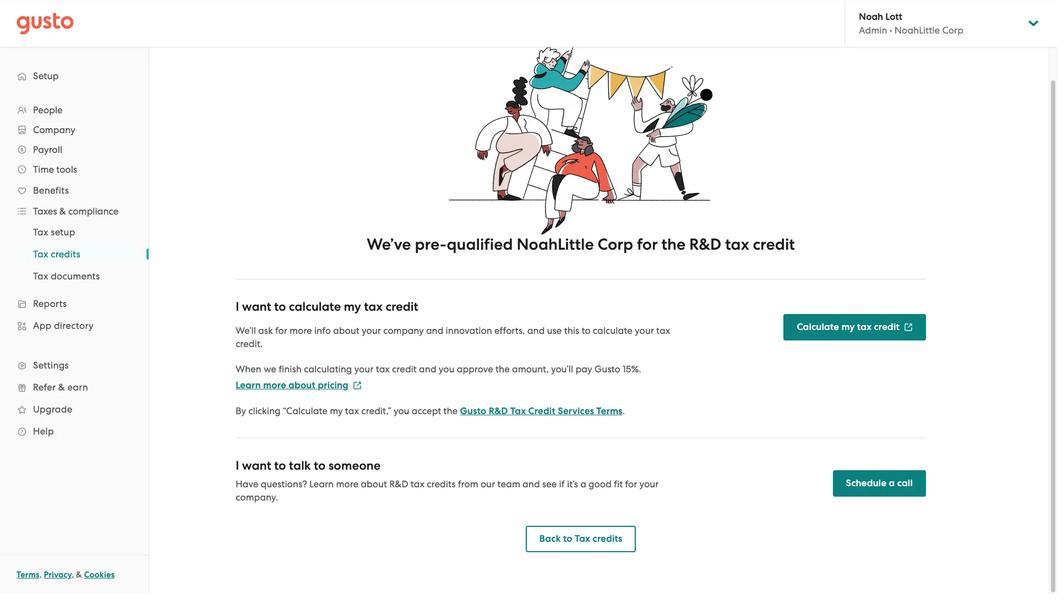 Task type: locate. For each thing, give the bounding box(es) containing it.
privacy link
[[44, 570, 72, 580]]

, left cookies
[[72, 570, 74, 580]]

more down we
[[263, 380, 286, 392]]

gusto down approve
[[460, 406, 486, 417]]

1 horizontal spatial learn
[[309, 479, 334, 490]]

your inside i want to talk to someone have questions? learn more about r&d tax credits from our team and see if it's a good fit for your company.
[[640, 479, 659, 490]]

1 horizontal spatial you
[[439, 364, 455, 375]]

for inside we'll ask for more info about your company and innovation efforts, and use this to calculate your tax credit.
[[275, 325, 287, 336]]

help
[[33, 426, 54, 437]]

more inside we'll ask for more info about your company and innovation efforts, and use this to calculate your tax credit.
[[290, 325, 312, 336]]

1 vertical spatial about
[[289, 380, 315, 392]]

2 vertical spatial about
[[361, 479, 387, 490]]

gusto right pay
[[595, 364, 621, 375]]

benefits link
[[11, 181, 138, 200]]

tax down tax credits
[[33, 271, 48, 282]]

0 vertical spatial you
[[439, 364, 455, 375]]

0 vertical spatial terms
[[597, 406, 623, 417]]

1 vertical spatial want
[[242, 459, 271, 474]]

1 vertical spatial terms
[[17, 570, 39, 580]]

tax left credit
[[510, 406, 526, 417]]

i want to calculate my tax credit
[[236, 300, 418, 314]]

1 horizontal spatial a
[[889, 478, 895, 489]]

0 horizontal spatial you
[[394, 406, 410, 417]]

your right the fit
[[640, 479, 659, 490]]

from
[[458, 479, 478, 490]]

my
[[344, 300, 361, 314], [842, 321, 855, 333], [330, 406, 343, 417]]

tax setup
[[33, 227, 75, 238]]

credits inside gusto navigation element
[[51, 249, 80, 260]]

qualified
[[447, 235, 513, 254]]

i
[[236, 300, 239, 314], [236, 459, 239, 474]]

people
[[33, 105, 63, 116]]

1 vertical spatial r&d
[[489, 406, 508, 417]]

corp
[[942, 25, 964, 36], [598, 235, 633, 254]]

your up 15%.
[[635, 325, 654, 336]]

& left cookies
[[76, 570, 82, 580]]

and down we'll ask for more info about your company and innovation efforts, and use this to calculate your tax credit.
[[419, 364, 436, 375]]

my inside calculate my tax credit link
[[842, 321, 855, 333]]

pre-
[[415, 235, 447, 254]]

learn down when
[[236, 380, 261, 392]]

1 want from the top
[[242, 300, 271, 314]]

want up have
[[242, 459, 271, 474]]

tax documents
[[33, 271, 100, 282]]

we'll
[[236, 325, 256, 336]]

terms right services
[[597, 406, 623, 417]]

2 horizontal spatial more
[[336, 479, 359, 490]]

1 horizontal spatial terms
[[597, 406, 623, 417]]

i up have
[[236, 459, 239, 474]]

0 vertical spatial the
[[662, 235, 686, 254]]

2 i from the top
[[236, 459, 239, 474]]

0 horizontal spatial about
[[289, 380, 315, 392]]

for
[[637, 235, 658, 254], [275, 325, 287, 336], [625, 479, 637, 490]]

back to tax credits
[[539, 534, 623, 545]]

tax
[[33, 227, 48, 238], [33, 249, 48, 260], [33, 271, 48, 282], [510, 406, 526, 417], [575, 534, 590, 545]]

1 horizontal spatial ,
[[72, 570, 74, 580]]

want inside i want to talk to someone have questions? learn more about r&d tax credits from our team and see if it's a good fit for your company.
[[242, 459, 271, 474]]

calculate inside we'll ask for more info about your company and innovation efforts, and use this to calculate your tax credit.
[[593, 325, 633, 336]]

i up we'll
[[236, 300, 239, 314]]

payroll
[[33, 144, 62, 155]]

gusto
[[595, 364, 621, 375], [460, 406, 486, 417]]

"calculate
[[283, 406, 328, 417]]

innovation
[[446, 325, 492, 336]]

1 vertical spatial more
[[263, 380, 286, 392]]

you'll
[[551, 364, 573, 375]]

finish
[[279, 364, 302, 375]]

credit
[[753, 235, 795, 254], [386, 300, 418, 314], [874, 321, 900, 333], [392, 364, 417, 375]]

0 horizontal spatial noahlittle
[[517, 235, 594, 254]]

and left the see on the bottom right
[[523, 479, 540, 490]]

clicking
[[248, 406, 281, 417]]

calculate right 'this' at the bottom right of page
[[593, 325, 633, 336]]

2 vertical spatial my
[[330, 406, 343, 417]]

1 i from the top
[[236, 300, 239, 314]]

2 vertical spatial the
[[444, 406, 458, 417]]

1 horizontal spatial gusto
[[595, 364, 621, 375]]

0 vertical spatial i
[[236, 300, 239, 314]]

2 vertical spatial r&d
[[389, 479, 408, 490]]

0 vertical spatial want
[[242, 300, 271, 314]]

1 vertical spatial &
[[58, 382, 65, 393]]

0 horizontal spatial a
[[580, 479, 586, 490]]

0 vertical spatial for
[[637, 235, 658, 254]]

credits inside button
[[593, 534, 623, 545]]

2 vertical spatial more
[[336, 479, 359, 490]]

and
[[426, 325, 444, 336], [527, 325, 545, 336], [419, 364, 436, 375], [523, 479, 540, 490]]

tax down "tax setup"
[[33, 249, 48, 260]]

1 horizontal spatial about
[[333, 325, 360, 336]]

1 horizontal spatial my
[[344, 300, 361, 314]]

1 horizontal spatial noahlittle
[[895, 25, 940, 36]]

0 vertical spatial more
[[290, 325, 312, 336]]

the
[[662, 235, 686, 254], [496, 364, 510, 375], [444, 406, 458, 417]]

calculate my tax credit link
[[784, 314, 926, 341]]

1 vertical spatial corp
[[598, 235, 633, 254]]

help link
[[11, 422, 138, 442]]

someone
[[329, 459, 381, 474]]

1 horizontal spatial calculate
[[593, 325, 633, 336]]

, left 'privacy' link
[[39, 570, 42, 580]]

0 vertical spatial credits
[[51, 249, 80, 260]]

tax setup link
[[20, 222, 138, 242]]

0 vertical spatial &
[[59, 206, 66, 217]]

0 horizontal spatial the
[[444, 406, 458, 417]]

setup link
[[11, 66, 138, 86]]

tax right "back" on the right bottom
[[575, 534, 590, 545]]

tax down "taxes"
[[33, 227, 48, 238]]

1 vertical spatial credits
[[427, 479, 456, 490]]

learn down talk
[[309, 479, 334, 490]]

a left call
[[889, 478, 895, 489]]

& left earn at the left
[[58, 382, 65, 393]]

0 vertical spatial calculate
[[289, 300, 341, 314]]

more down someone
[[336, 479, 359, 490]]

2 vertical spatial credits
[[593, 534, 623, 545]]

1 vertical spatial for
[[275, 325, 287, 336]]

calculate
[[289, 300, 341, 314], [593, 325, 633, 336]]

want up ask
[[242, 300, 271, 314]]

calculate up info at the bottom left of page
[[289, 300, 341, 314]]

noahlittle inside noah lott admin • noahlittle corp
[[895, 25, 940, 36]]

calculating
[[304, 364, 352, 375]]

settings link
[[11, 356, 138, 376]]

time tools
[[33, 164, 77, 175]]

1 vertical spatial my
[[842, 321, 855, 333]]

corp inside noah lott admin • noahlittle corp
[[942, 25, 964, 36]]

.
[[623, 406, 625, 417]]

more
[[290, 325, 312, 336], [263, 380, 286, 392], [336, 479, 359, 490]]

list
[[0, 100, 149, 443], [0, 221, 149, 287]]

15%.
[[623, 364, 641, 375]]

app
[[33, 320, 51, 332]]

0 vertical spatial learn
[[236, 380, 261, 392]]

a right it's
[[580, 479, 586, 490]]

1 list from the top
[[0, 100, 149, 443]]

this
[[564, 325, 579, 336]]

tax inside tax documents link
[[33, 271, 48, 282]]

about down someone
[[361, 479, 387, 490]]

0 vertical spatial corp
[[942, 25, 964, 36]]

ask
[[258, 325, 273, 336]]

2 horizontal spatial my
[[842, 321, 855, 333]]

& inside dropdown button
[[59, 206, 66, 217]]

tax credits
[[33, 249, 80, 260]]

people button
[[11, 100, 138, 120]]

1 horizontal spatial more
[[290, 325, 312, 336]]

0 vertical spatial noahlittle
[[895, 25, 940, 36]]

2 list from the top
[[0, 221, 149, 287]]

0 horizontal spatial my
[[330, 406, 343, 417]]

your right calculating in the left of the page
[[354, 364, 374, 375]]

reports
[[33, 298, 67, 309]]

cookies button
[[84, 569, 115, 582]]

0 vertical spatial gusto
[[595, 364, 621, 375]]

tax credits link
[[20, 244, 138, 264]]

lott
[[886, 11, 902, 23]]

0 horizontal spatial terms
[[17, 570, 39, 580]]

0 horizontal spatial ,
[[39, 570, 42, 580]]

1 horizontal spatial credits
[[427, 479, 456, 490]]

1 vertical spatial you
[[394, 406, 410, 417]]

& right "taxes"
[[59, 206, 66, 217]]

2 want from the top
[[242, 459, 271, 474]]

you left the "accept"
[[394, 406, 410, 417]]

credit.
[[236, 339, 263, 350]]

setup
[[33, 70, 59, 81]]

to inside button
[[563, 534, 573, 545]]

tax inside tax credits link
[[33, 249, 48, 260]]

i for i want to talk to someone have questions? learn more about r&d tax credits from our team and see if it's a good fit for your company.
[[236, 459, 239, 474]]

schedule
[[846, 478, 887, 489]]

2 horizontal spatial credits
[[593, 534, 623, 545]]

0 horizontal spatial r&d
[[389, 479, 408, 490]]

company.
[[236, 492, 278, 503]]

2 vertical spatial for
[[625, 479, 637, 490]]

admin
[[859, 25, 887, 36]]

call
[[897, 478, 913, 489]]

terms left 'privacy' link
[[17, 570, 39, 580]]

& for earn
[[58, 382, 65, 393]]

about down the "finish"
[[289, 380, 315, 392]]

more left info at the bottom left of page
[[290, 325, 312, 336]]

you
[[439, 364, 455, 375], [394, 406, 410, 417]]

tax inside back to tax credits button
[[575, 534, 590, 545]]

noahlittle
[[895, 25, 940, 36], [517, 235, 594, 254]]

our
[[481, 479, 495, 490]]

tax documents link
[[20, 267, 138, 286]]

upgrade
[[33, 404, 72, 415]]

0 horizontal spatial credits
[[51, 249, 80, 260]]

i inside i want to talk to someone have questions? learn more about r&d tax credits from our team and see if it's a good fit for your company.
[[236, 459, 239, 474]]

1 vertical spatial i
[[236, 459, 239, 474]]

you left approve
[[439, 364, 455, 375]]

tax
[[725, 235, 749, 254], [364, 300, 383, 314], [857, 321, 872, 333], [656, 325, 670, 336], [376, 364, 390, 375], [345, 406, 359, 417], [411, 479, 425, 490]]

have
[[236, 479, 258, 490]]

credits
[[51, 249, 80, 260], [427, 479, 456, 490], [593, 534, 623, 545]]

pricing
[[318, 380, 349, 392]]

& for compliance
[[59, 206, 66, 217]]

0 horizontal spatial corp
[[598, 235, 633, 254]]

1 horizontal spatial the
[[496, 364, 510, 375]]

tax inside tax setup link
[[33, 227, 48, 238]]

about right info at the bottom left of page
[[333, 325, 360, 336]]

company
[[383, 325, 424, 336]]

2 horizontal spatial about
[[361, 479, 387, 490]]

noah
[[859, 11, 883, 23]]

1 vertical spatial calculate
[[593, 325, 633, 336]]

0 vertical spatial r&d
[[689, 235, 722, 254]]

for inside i want to talk to someone have questions? learn more about r&d tax credits from our team and see if it's a good fit for your company.
[[625, 479, 637, 490]]

a inside i want to talk to someone have questions? learn more about r&d tax credits from our team and see if it's a good fit for your company.
[[580, 479, 586, 490]]

0 horizontal spatial gusto
[[460, 406, 486, 417]]

time
[[33, 164, 54, 175]]

refer & earn link
[[11, 378, 138, 398]]

1 vertical spatial learn
[[309, 479, 334, 490]]

1 horizontal spatial corp
[[942, 25, 964, 36]]

0 vertical spatial about
[[333, 325, 360, 336]]



Task type: describe. For each thing, give the bounding box(es) containing it.
tax for tax credits
[[33, 249, 48, 260]]

1 , from the left
[[39, 570, 42, 580]]

setup
[[51, 227, 75, 238]]

you inside "by clicking "calculate my tax credit," you accept the gusto r&d tax credit services terms ."
[[394, 406, 410, 417]]

privacy
[[44, 570, 72, 580]]

i for i want to calculate my tax credit
[[236, 300, 239, 314]]

r&d inside i want to talk to someone have questions? learn more about r&d tax credits from our team and see if it's a good fit for your company.
[[389, 479, 408, 490]]

learn inside i want to talk to someone have questions? learn more about r&d tax credits from our team and see if it's a good fit for your company.
[[309, 479, 334, 490]]

my inside "by clicking "calculate my tax credit," you accept the gusto r&d tax credit services terms ."
[[330, 406, 343, 417]]

efforts,
[[495, 325, 525, 336]]

approve
[[457, 364, 493, 375]]

schedule a call button
[[833, 471, 926, 497]]

a inside schedule a call button
[[889, 478, 895, 489]]

tax inside i want to talk to someone have questions? learn more about r&d tax credits from our team and see if it's a good fit for your company.
[[411, 479, 425, 490]]

questions?
[[261, 479, 307, 490]]

we've pre-qualified noahlittle corp for the r&d tax credit
[[367, 235, 795, 254]]

to inside we'll ask for more info about your company and innovation efforts, and use this to calculate your tax credit.
[[582, 325, 591, 336]]

0 vertical spatial my
[[344, 300, 361, 314]]

1 vertical spatial noahlittle
[[517, 235, 594, 254]]

home image
[[17, 12, 74, 34]]

back
[[539, 534, 561, 545]]

benefits
[[33, 185, 69, 196]]

0 horizontal spatial calculate
[[289, 300, 341, 314]]

•
[[890, 25, 892, 36]]

0 horizontal spatial learn
[[236, 380, 261, 392]]

learn more about pricing link
[[236, 380, 362, 392]]

settings
[[33, 360, 69, 371]]

fit
[[614, 479, 623, 490]]

good
[[589, 479, 612, 490]]

2 horizontal spatial the
[[662, 235, 686, 254]]

reports link
[[11, 294, 138, 314]]

amount,
[[512, 364, 549, 375]]

refer
[[33, 382, 56, 393]]

calculate my tax credit
[[797, 321, 900, 333]]

noah lott admin • noahlittle corp
[[859, 11, 964, 36]]

upgrade link
[[11, 400, 138, 420]]

tax for tax documents
[[33, 271, 48, 282]]

list containing people
[[0, 100, 149, 443]]

if
[[559, 479, 565, 490]]

compliance
[[68, 206, 119, 217]]

team
[[498, 479, 520, 490]]

use
[[547, 325, 562, 336]]

back to tax credits button
[[526, 526, 636, 553]]

1 horizontal spatial r&d
[[489, 406, 508, 417]]

tax for tax setup
[[33, 227, 48, 238]]

when
[[236, 364, 261, 375]]

talk
[[289, 459, 311, 474]]

directory
[[54, 320, 94, 332]]

2 , from the left
[[72, 570, 74, 580]]

app directory link
[[11, 316, 138, 336]]

about inside we'll ask for more info about your company and innovation efforts, and use this to calculate your tax credit.
[[333, 325, 360, 336]]

1 vertical spatial the
[[496, 364, 510, 375]]

we
[[264, 364, 276, 375]]

app directory
[[33, 320, 94, 332]]

tax inside we'll ask for more info about your company and innovation efforts, and use this to calculate your tax credit.
[[656, 325, 670, 336]]

the inside "by clicking "calculate my tax credit," you accept the gusto r&d tax credit services terms ."
[[444, 406, 458, 417]]

we've
[[367, 235, 411, 254]]

tax inside "by clicking "calculate my tax credit," you accept the gusto r&d tax credit services terms ."
[[345, 406, 359, 417]]

when we finish calculating your tax credit and you approve the amount, you'll pay gusto 15%.
[[236, 364, 641, 375]]

earn
[[67, 382, 88, 393]]

taxes & compliance
[[33, 206, 119, 217]]

company
[[33, 124, 75, 135]]

gusto r&d tax credit services terms link
[[460, 406, 623, 417]]

calculate
[[797, 321, 839, 333]]

taxes
[[33, 206, 57, 217]]

list containing tax setup
[[0, 221, 149, 287]]

your left company
[[362, 325, 381, 336]]

documents
[[51, 271, 100, 282]]

pay
[[576, 364, 592, 375]]

taxes & compliance button
[[11, 202, 138, 221]]

and right company
[[426, 325, 444, 336]]

2 horizontal spatial r&d
[[689, 235, 722, 254]]

and left use
[[527, 325, 545, 336]]

want for i want to calculate my tax credit
[[242, 300, 271, 314]]

tools
[[56, 164, 77, 175]]

gusto navigation element
[[0, 47, 149, 460]]

terms link
[[17, 570, 39, 580]]

refer & earn
[[33, 382, 88, 393]]

and inside i want to talk to someone have questions? learn more about r&d tax credits from our team and see if it's a good fit for your company.
[[523, 479, 540, 490]]

credit,"
[[361, 406, 391, 417]]

it's
[[567, 479, 578, 490]]

0 horizontal spatial more
[[263, 380, 286, 392]]

2 vertical spatial &
[[76, 570, 82, 580]]

credits inside i want to talk to someone have questions? learn more about r&d tax credits from our team and see if it's a good fit for your company.
[[427, 479, 456, 490]]

i want to talk to someone have questions? learn more about r&d tax credits from our team and see if it's a good fit for your company.
[[236, 459, 659, 503]]

terms , privacy , & cookies
[[17, 570, 115, 580]]

payroll button
[[11, 140, 138, 160]]

cookies
[[84, 570, 115, 580]]

want for i want to talk to someone have questions? learn more about r&d tax credits from our team and see if it's a good fit for your company.
[[242, 459, 271, 474]]

credit
[[528, 406, 556, 417]]

1 vertical spatial gusto
[[460, 406, 486, 417]]

time tools button
[[11, 160, 138, 180]]

learn more about pricing
[[236, 380, 349, 392]]

about inside i want to talk to someone have questions? learn more about r&d tax credits from our team and see if it's a good fit for your company.
[[361, 479, 387, 490]]

company button
[[11, 120, 138, 140]]

by clicking "calculate my tax credit," you accept the gusto r&d tax credit services terms .
[[236, 406, 625, 417]]

by
[[236, 406, 246, 417]]

we'll ask for more info about your company and innovation efforts, and use this to calculate your tax credit.
[[236, 325, 670, 350]]

schedule a call
[[846, 478, 913, 489]]

services
[[558, 406, 594, 417]]

accept
[[412, 406, 441, 417]]

more inside i want to talk to someone have questions? learn more about r&d tax credits from our team and see if it's a good fit for your company.
[[336, 479, 359, 490]]

info
[[314, 325, 331, 336]]



Task type: vqa. For each thing, say whether or not it's contained in the screenshot.
the top the partners
no



